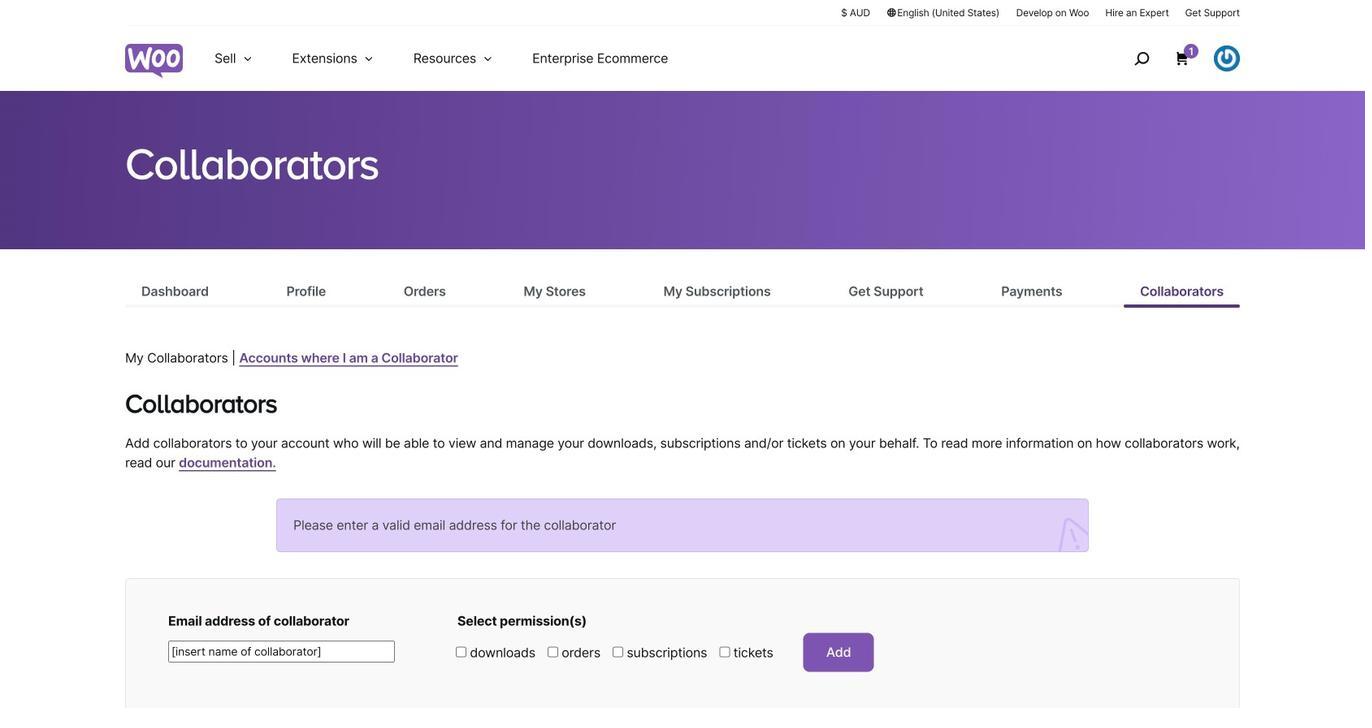 Task type: describe. For each thing, give the bounding box(es) containing it.
service navigation menu element
[[1099, 32, 1240, 85]]



Task type: vqa. For each thing, say whether or not it's contained in the screenshot.
the leftmost the external link icon
no



Task type: locate. For each thing, give the bounding box(es) containing it.
None checkbox
[[613, 647, 623, 658], [719, 647, 730, 658], [613, 647, 623, 658], [719, 647, 730, 658]]

open account menu image
[[1214, 46, 1240, 72]]

search image
[[1129, 46, 1155, 72]]

None checkbox
[[456, 647, 466, 658], [548, 647, 558, 658], [456, 647, 466, 658], [548, 647, 558, 658]]



